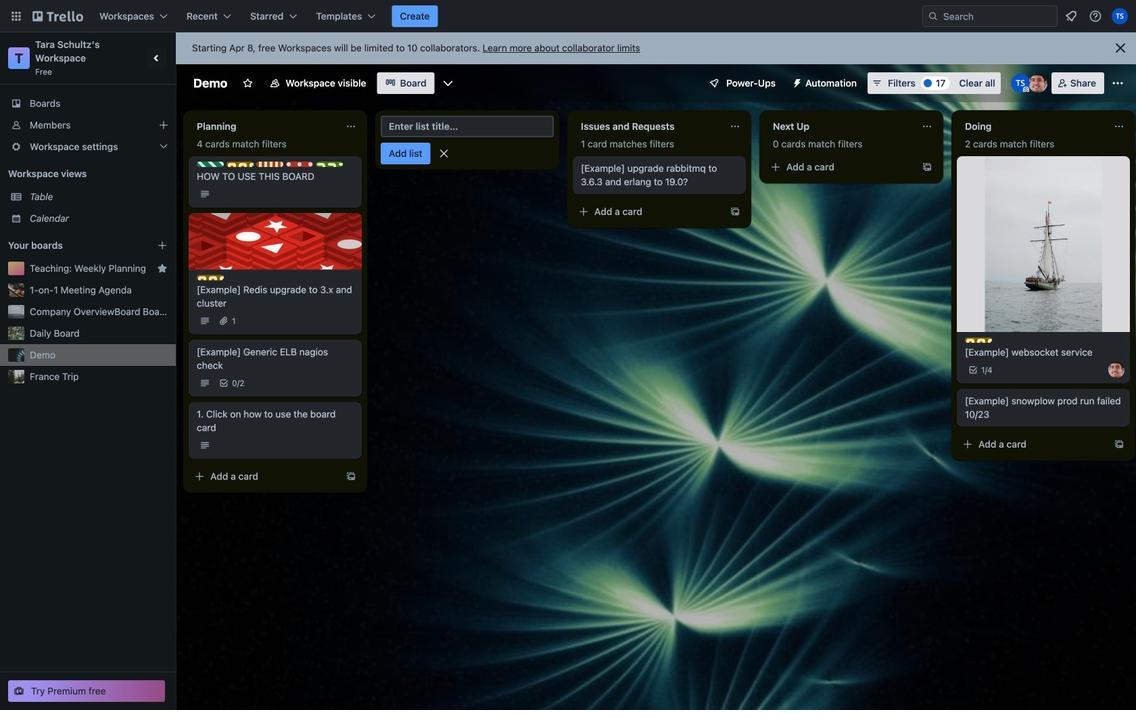 Task type: vqa. For each thing, say whether or not it's contained in the screenshot.
This member is an admin of this board. image
yes



Task type: locate. For each thing, give the bounding box(es) containing it.
None text field
[[765, 116, 917, 137]]

star or unstar board image
[[242, 78, 253, 89]]

0 horizontal spatial color: yellow, title: "ready to merge" element
[[197, 275, 224, 280]]

this member is an admin of this board. image
[[1023, 87, 1030, 93]]

Board name text field
[[187, 72, 234, 94]]

0 horizontal spatial tara schultz (taraschultz7) image
[[1011, 74, 1030, 93]]

tara schultz (taraschultz7) image
[[1112, 8, 1128, 24], [1011, 74, 1030, 93]]

search image
[[928, 11, 939, 22]]

1 vertical spatial tara schultz (taraschultz7) image
[[1011, 74, 1030, 93]]

starred icon image
[[157, 263, 168, 274]]

None text field
[[189, 116, 340, 137], [573, 116, 725, 137], [957, 116, 1109, 137], [189, 116, 340, 137], [573, 116, 725, 137], [957, 116, 1109, 137]]

cancel list editing image
[[437, 147, 451, 160]]

your boards with 6 items element
[[8, 237, 137, 254]]

workspace navigation collapse icon image
[[147, 49, 166, 68]]

color: yellow, title: "ready to merge" element
[[227, 162, 254, 167], [197, 275, 224, 280], [965, 338, 992, 343]]

1 horizontal spatial color: yellow, title: "ready to merge" element
[[227, 162, 254, 167]]

create from template… image
[[922, 162, 933, 173], [730, 206, 741, 217], [1114, 439, 1125, 450], [346, 471, 357, 482]]

primary element
[[0, 0, 1137, 32]]

0 vertical spatial tara schultz (taraschultz7) image
[[1112, 8, 1128, 24]]

james peterson (jamespeterson93) image
[[1109, 362, 1125, 378]]

1 horizontal spatial tara schultz (taraschultz7) image
[[1112, 8, 1128, 24]]

2 vertical spatial color: yellow, title: "ready to merge" element
[[965, 338, 992, 343]]

Search field
[[923, 5, 1058, 27]]

0 vertical spatial color: yellow, title: "ready to merge" element
[[227, 162, 254, 167]]

Enter list title… text field
[[381, 116, 554, 137]]

color: lime, title: "secrets" element
[[316, 162, 343, 167]]

show menu image
[[1112, 76, 1125, 90]]

color: orange, title: "manual deploy steps" element
[[256, 162, 283, 167]]



Task type: describe. For each thing, give the bounding box(es) containing it.
customize views image
[[442, 76, 455, 90]]

james peterson (jamespeterson93) image
[[1029, 74, 1048, 93]]

color: red, title: "unshippable!" element
[[286, 162, 313, 167]]

open information menu image
[[1089, 9, 1103, 23]]

1 vertical spatial color: yellow, title: "ready to merge" element
[[197, 275, 224, 280]]

2 horizontal spatial color: yellow, title: "ready to merge" element
[[965, 338, 992, 343]]

back to home image
[[32, 5, 83, 27]]

add board image
[[157, 240, 168, 251]]

0 notifications image
[[1064, 8, 1080, 24]]

color: green, title: "verified in staging" element
[[197, 162, 224, 167]]

sm image
[[787, 72, 806, 91]]



